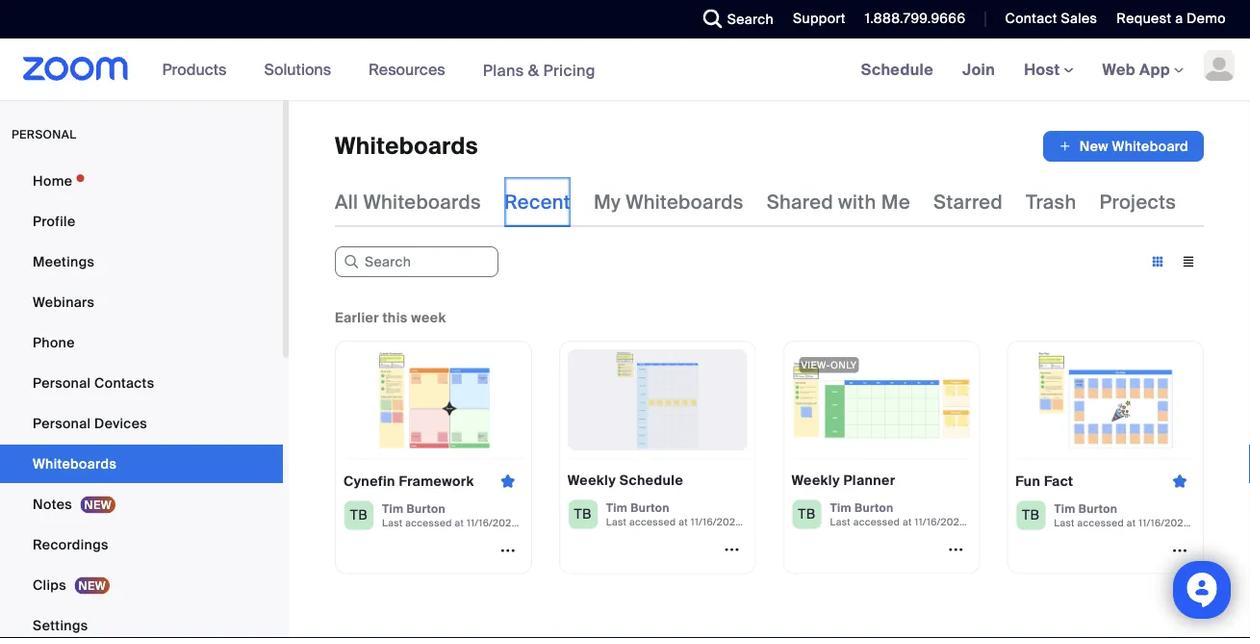 Task type: locate. For each thing, give the bounding box(es) containing it.
tim down weekly planner
[[831, 500, 852, 515]]

1 horizontal spatial weekly
[[792, 472, 841, 490]]

demo
[[1187, 10, 1227, 27]]

personal contacts
[[33, 374, 154, 392]]

whiteboards application
[[335, 131, 1205, 162]]

burton down fun fact application
[[1079, 501, 1118, 516]]

clips link
[[0, 566, 283, 605]]

burton for tim burton last accessed at 11/16/2023, 8:09:58 am
[[407, 501, 446, 516]]

11/16/2023, up 'more options for weekly schedule' icon at bottom
[[691, 516, 745, 529]]

plans & pricing link
[[483, 60, 596, 80], [483, 60, 596, 80]]

am inside tim burton last accessed at 11/16/2023, 8:09:58 am
[[564, 517, 579, 530]]

resources button
[[369, 39, 454, 100]]

8:09:58
[[523, 517, 561, 530]]

projects
[[1100, 190, 1177, 214]]

tb
[[574, 506, 592, 523], [799, 506, 816, 523], [350, 507, 368, 524], [1023, 507, 1040, 524]]

shared with me
[[767, 190, 911, 214]]

profile link
[[0, 202, 283, 241]]

11/16/2023, for tim burton last accessed at 11/16/2023, 8:09:13 am
[[915, 516, 969, 529]]

0 horizontal spatial schedule
[[620, 472, 684, 490]]

whiteboards
[[335, 131, 479, 161], [363, 190, 481, 214], [626, 190, 744, 214], [33, 455, 117, 473]]

weekly for weekly planner
[[792, 472, 841, 490]]

last down the weekly schedule
[[606, 516, 627, 529]]

at inside tim burton last accessed at 11/16/2023, 8:09:13 am
[[903, 516, 913, 529]]

last for tim burton last accessed at 11/16/2023, 8:07:24 am
[[1055, 517, 1075, 530]]

weekly
[[568, 472, 616, 490], [792, 472, 841, 490]]

tb down the fun
[[1023, 507, 1040, 524]]

weekly left planner
[[792, 472, 841, 490]]

weekly schedule, modified at nov 16, 2023, link element
[[559, 341, 804, 574]]

last inside tim burton last accessed at 11/16/2023, 8:07:24 am
[[1055, 517, 1075, 530]]

am right 8:09:13
[[1009, 516, 1025, 529]]

support
[[794, 10, 846, 27]]

tim burton last accessed at 11/16/2023, 8:07:24 am
[[1055, 501, 1250, 530]]

tim down fact
[[1055, 501, 1076, 516]]

at for tim burton last accessed at 11/16/2023, 8:09:20 am
[[679, 516, 688, 529]]

plans
[[483, 60, 524, 80]]

last inside tim burton last accessed at 11/16/2023, 8:09:13 am
[[831, 516, 851, 529]]

last down weekly planner
[[831, 516, 851, 529]]

sales
[[1062, 10, 1098, 27]]

settings link
[[0, 607, 283, 638]]

this
[[383, 309, 408, 326]]

am for tim burton last accessed at 11/16/2023, 8:09:58 am
[[564, 517, 579, 530]]

tim down cynefin framework
[[382, 501, 404, 516]]

tb for tim burton last accessed at 11/16/2023, 8:07:24 am
[[1023, 507, 1040, 524]]

burton down the weekly schedule
[[631, 500, 670, 515]]

burton inside tim burton last accessed at 11/16/2023, 8:09:13 am
[[855, 500, 894, 515]]

accessed
[[630, 516, 676, 529], [854, 516, 901, 529], [406, 517, 452, 530], [1078, 517, 1125, 530]]

11/16/2023, inside tim burton last accessed at 11/16/2023, 8:07:24 am
[[1139, 517, 1193, 530]]

personal down the 'personal contacts'
[[33, 415, 91, 432]]

am right '8:09:58'
[[564, 517, 579, 530]]

1 personal from the top
[[33, 374, 91, 392]]

tb inside the 'weekly planner, modified at nov 16, 2023, link' element
[[799, 506, 816, 523]]

web app button
[[1103, 59, 1184, 79]]

request
[[1117, 10, 1172, 27]]

0 vertical spatial personal
[[33, 374, 91, 392]]

11/16/2023, up more options for fun fact icon
[[1139, 517, 1193, 530]]

more options for fun fact image
[[1165, 542, 1196, 559]]

2 weekly from the left
[[792, 472, 841, 490]]

fun
[[1016, 472, 1041, 490]]

cynefin
[[344, 472, 396, 490]]

11/16/2023, inside tim burton last accessed at 11/16/2023, 8:09:13 am
[[915, 516, 969, 529]]

11/16/2023, up more options for weekly planner image on the bottom right
[[915, 516, 969, 529]]

burton inside tim burton last accessed at 11/16/2023, 8:09:20 am
[[631, 500, 670, 515]]

accessed inside tim burton last accessed at 11/16/2023, 8:09:20 am
[[630, 516, 676, 529]]

weekly for weekly schedule
[[568, 472, 616, 490]]

pricing
[[544, 60, 596, 80]]

zoom logo image
[[23, 57, 129, 81]]

at for tim burton last accessed at 11/16/2023, 8:09:58 am
[[455, 517, 464, 530]]

0 vertical spatial schedule
[[862, 59, 934, 79]]

weekly inside weekly schedule, modified at nov 16, 2023, link element
[[568, 472, 616, 490]]

search button
[[689, 0, 779, 39]]

whiteboards up all whiteboards
[[335, 131, 479, 161]]

8:07:24
[[1196, 517, 1232, 530]]

1 weekly from the left
[[568, 472, 616, 490]]

recent
[[505, 190, 571, 214]]

tb inside cynefin framework, modified at nov 16, 2023, link, starred element
[[350, 507, 368, 524]]

personal
[[12, 127, 77, 142]]

last
[[606, 516, 627, 529], [831, 516, 851, 529], [382, 517, 403, 530], [1055, 517, 1075, 530]]

tim inside tim burton last accessed at 11/16/2023, 8:09:13 am
[[831, 500, 852, 515]]

at inside tim burton last accessed at 11/16/2023, 8:09:20 am
[[679, 516, 688, 529]]

1 horizontal spatial schedule
[[862, 59, 934, 79]]

last inside tim burton last accessed at 11/16/2023, 8:09:20 am
[[606, 516, 627, 529]]

accessed inside tim burton last accessed at 11/16/2023, 8:09:58 am
[[406, 517, 452, 530]]

tb inside weekly schedule, modified at nov 16, 2023, link element
[[574, 506, 592, 523]]

add image
[[1059, 137, 1073, 156]]

tabs of all whiteboard page tab list
[[335, 177, 1177, 227]]

banner
[[0, 39, 1251, 102]]

accessed inside tim burton last accessed at 11/16/2023, 8:07:24 am
[[1078, 517, 1125, 530]]

click to unstar the whiteboard fun fact image
[[1165, 472, 1196, 491]]

am
[[788, 516, 804, 529], [1009, 516, 1025, 529], [564, 517, 579, 530], [1234, 517, 1250, 530]]

all whiteboards
[[335, 190, 481, 214]]

tim for tim burton last accessed at 11/16/2023, 8:09:20 am
[[606, 500, 628, 515]]

accessed inside tim burton last accessed at 11/16/2023, 8:09:13 am
[[854, 516, 901, 529]]

burton down planner
[[855, 500, 894, 515]]

new whiteboard button
[[1044, 131, 1205, 162]]

8:09:13
[[972, 516, 1007, 529]]

contacts
[[94, 374, 154, 392]]

weekly inside the 'weekly planner, modified at nov 16, 2023, link' element
[[792, 472, 841, 490]]

cynefin framework
[[344, 472, 474, 490]]

accessed down planner
[[854, 516, 901, 529]]

weekly planner
[[792, 472, 896, 490]]

accessed for tim burton last accessed at 11/16/2023, 8:09:13 am
[[854, 516, 901, 529]]

schedule up tim burton last accessed at 11/16/2023, 8:09:20 am
[[620, 472, 684, 490]]

burton inside tim burton last accessed at 11/16/2023, 8:07:24 am
[[1079, 501, 1118, 516]]

accessed down fun fact application
[[1078, 517, 1125, 530]]

11/16/2023,
[[691, 516, 745, 529], [915, 516, 969, 529], [467, 517, 521, 530], [1139, 517, 1193, 530]]

tb for tim burton last accessed at 11/16/2023, 8:09:58 am
[[350, 507, 368, 524]]

11/16/2023, up more options for cynefin framework image
[[467, 517, 521, 530]]

tim inside tim burton last accessed at 11/16/2023, 8:07:24 am
[[1055, 501, 1076, 516]]

schedule down 1.888.799.9666
[[862, 59, 934, 79]]

personal menu menu
[[0, 162, 283, 638]]

&
[[528, 60, 540, 80]]

am right the 8:07:24
[[1234, 517, 1250, 530]]

whiteboards right my
[[626, 190, 744, 214]]

request a demo
[[1117, 10, 1227, 27]]

burton inside tim burton last accessed at 11/16/2023, 8:09:58 am
[[407, 501, 446, 516]]

am for tim burton last accessed at 11/16/2023, 8:09:13 am
[[1009, 516, 1025, 529]]

11/16/2023, inside tim burton last accessed at 11/16/2023, 8:09:58 am
[[467, 517, 521, 530]]

last down fact
[[1055, 517, 1075, 530]]

am inside tim burton last accessed at 11/16/2023, 8:09:20 am
[[788, 516, 804, 529]]

contact
[[1006, 10, 1058, 27]]

whiteboards down personal devices at the bottom left of the page
[[33, 455, 117, 473]]

tb right the '8:09:20'
[[799, 506, 816, 523]]

last for tim burton last accessed at 11/16/2023, 8:09:58 am
[[382, 517, 403, 530]]

am inside tim burton last accessed at 11/16/2023, 8:09:13 am
[[1009, 516, 1025, 529]]

new
[[1080, 137, 1109, 155]]

am right the '8:09:20'
[[788, 516, 804, 529]]

2 personal from the top
[[33, 415, 91, 432]]

whiteboards link
[[0, 445, 283, 483]]

more options for weekly schedule image
[[717, 541, 748, 558]]

thumbnail of weekly planner image
[[792, 350, 972, 451]]

notes link
[[0, 485, 283, 524]]

contact sales link
[[991, 0, 1103, 39], [1006, 10, 1098, 27]]

weekly right click to unstar the whiteboard cynefin framework image
[[568, 472, 616, 490]]

schedule
[[862, 59, 934, 79], [620, 472, 684, 490]]

0 horizontal spatial weekly
[[568, 472, 616, 490]]

am for tim burton last accessed at 11/16/2023, 8:09:20 am
[[788, 516, 804, 529]]

tim burton last accessed at 11/16/2023, 8:09:13 am
[[831, 500, 1025, 529]]

earlier
[[335, 309, 379, 326]]

am inside tim burton last accessed at 11/16/2023, 8:07:24 am
[[1234, 517, 1250, 530]]

view-only
[[802, 359, 857, 371]]

1.888.799.9666 button
[[851, 0, 971, 39], [865, 10, 966, 27]]

products
[[162, 59, 227, 79]]

burton for tim burton last accessed at 11/16/2023, 8:09:13 am
[[855, 500, 894, 515]]

tim inside tim burton last accessed at 11/16/2023, 8:09:20 am
[[606, 500, 628, 515]]

last down cynefin framework
[[382, 517, 403, 530]]

burton
[[631, 500, 670, 515], [855, 500, 894, 515], [407, 501, 446, 516], [1079, 501, 1118, 516]]

all
[[335, 190, 359, 214]]

tim
[[606, 500, 628, 515], [831, 500, 852, 515], [382, 501, 404, 516], [1055, 501, 1076, 516]]

tb inside fun fact, modified at nov 16, 2023, link, starred element
[[1023, 507, 1040, 524]]

thumbnail of cynefin framework image
[[344, 350, 524, 451]]

11/16/2023, for tim burton last accessed at 11/16/2023, 8:07:24 am
[[1139, 517, 1193, 530]]

at
[[679, 516, 688, 529], [903, 516, 913, 529], [455, 517, 464, 530], [1127, 517, 1137, 530]]

at inside tim burton last accessed at 11/16/2023, 8:09:58 am
[[455, 517, 464, 530]]

tim down the weekly schedule
[[606, 500, 628, 515]]

last inside tim burton last accessed at 11/16/2023, 8:09:58 am
[[382, 517, 403, 530]]

personal down phone
[[33, 374, 91, 392]]

tb down cynefin
[[350, 507, 368, 524]]

burton down cynefin framework application
[[407, 501, 446, 516]]

phone link
[[0, 324, 283, 362]]

1 vertical spatial personal
[[33, 415, 91, 432]]

only
[[831, 359, 857, 371]]

accessed for tim burton last accessed at 11/16/2023, 8:09:20 am
[[630, 516, 676, 529]]

at for tim burton last accessed at 11/16/2023, 8:07:24 am
[[1127, 517, 1137, 530]]

tim inside tim burton last accessed at 11/16/2023, 8:09:58 am
[[382, 501, 404, 516]]

join link
[[949, 39, 1010, 100]]

accessed down cynefin framework application
[[406, 517, 452, 530]]

at inside tim burton last accessed at 11/16/2023, 8:07:24 am
[[1127, 517, 1137, 530]]

accessed down the weekly schedule
[[630, 516, 676, 529]]

11/16/2023, inside tim burton last accessed at 11/16/2023, 8:09:20 am
[[691, 516, 745, 529]]

tb right '8:09:58'
[[574, 506, 592, 523]]



Task type: vqa. For each thing, say whether or not it's contained in the screenshot.
Room
no



Task type: describe. For each thing, give the bounding box(es) containing it.
thumbnail of weekly schedule image
[[568, 350, 748, 451]]

app
[[1140, 59, 1171, 79]]

last for tim burton last accessed at 11/16/2023, 8:09:13 am
[[831, 516, 851, 529]]

1.888.799.9666 button up schedule link
[[865, 10, 966, 27]]

with
[[839, 190, 877, 214]]

personal devices link
[[0, 404, 283, 443]]

tim burton last accessed at 11/16/2023, 8:09:58 am
[[382, 501, 579, 530]]

clips
[[33, 576, 66, 594]]

click to unstar the whiteboard cynefin framework image
[[493, 472, 524, 491]]

thumbnail of fun fact image
[[1016, 350, 1196, 451]]

more options for cynefin framework image
[[493, 542, 524, 559]]

tim for tim burton last accessed at 11/16/2023, 8:07:24 am
[[1055, 501, 1076, 516]]

personal contacts link
[[0, 364, 283, 403]]

grid mode, selected image
[[1143, 253, 1174, 271]]

tim burton last accessed at 11/16/2023, 8:09:20 am
[[606, 500, 804, 529]]

my
[[594, 190, 621, 214]]

a
[[1176, 10, 1184, 27]]

1.888.799.9666 button up join
[[851, 0, 971, 39]]

at for tim burton last accessed at 11/16/2023, 8:09:13 am
[[903, 516, 913, 529]]

webinars link
[[0, 283, 283, 322]]

solutions
[[264, 59, 331, 79]]

starred
[[934, 190, 1003, 214]]

banner containing products
[[0, 39, 1251, 102]]

my whiteboards
[[594, 190, 744, 214]]

11/16/2023, for tim burton last accessed at 11/16/2023, 8:09:20 am
[[691, 516, 745, 529]]

phone
[[33, 334, 75, 351]]

host button
[[1025, 59, 1074, 79]]

products button
[[162, 39, 235, 100]]

schedule link
[[847, 39, 949, 100]]

Search text field
[[335, 247, 499, 277]]

home link
[[0, 162, 283, 200]]

new whiteboard
[[1080, 137, 1189, 155]]

1.888.799.9666
[[865, 10, 966, 27]]

tb for tim burton last accessed at 11/16/2023, 8:09:20 am
[[574, 506, 592, 523]]

resources
[[369, 59, 445, 79]]

host
[[1025, 59, 1065, 79]]

shared
[[767, 190, 834, 214]]

am for tim burton last accessed at 11/16/2023, 8:07:24 am
[[1234, 517, 1250, 530]]

contact sales
[[1006, 10, 1098, 27]]

weekly planner, modified at nov 16, 2023, link element
[[783, 341, 1025, 574]]

accessed for tim burton last accessed at 11/16/2023, 8:09:58 am
[[406, 517, 452, 530]]

more options for weekly planner image
[[941, 541, 972, 558]]

web
[[1103, 59, 1136, 79]]

recordings
[[33, 536, 109, 554]]

profile picture image
[[1205, 50, 1235, 81]]

framework
[[399, 472, 474, 490]]

whiteboard
[[1113, 137, 1189, 155]]

personal for personal contacts
[[33, 374, 91, 392]]

meetings link
[[0, 243, 283, 281]]

fact
[[1045, 472, 1074, 490]]

cynefin framework application
[[344, 467, 524, 496]]

1 vertical spatial schedule
[[620, 472, 684, 490]]

view-
[[802, 359, 831, 371]]

fun fact
[[1016, 472, 1074, 490]]

week
[[411, 309, 446, 326]]

whiteboards inside "link"
[[33, 455, 117, 473]]

whiteboards inside application
[[335, 131, 479, 161]]

fun fact application
[[1016, 467, 1196, 496]]

whiteboards up search text box
[[363, 190, 481, 214]]

settings
[[33, 617, 88, 635]]

search
[[728, 10, 774, 28]]

planner
[[844, 472, 896, 490]]

plans & pricing
[[483, 60, 596, 80]]

notes
[[33, 495, 72, 513]]

burton for tim burton last accessed at 11/16/2023, 8:07:24 am
[[1079, 501, 1118, 516]]

personal for personal devices
[[33, 415, 91, 432]]

solutions button
[[264, 39, 340, 100]]

home
[[33, 172, 72, 190]]

meetings
[[33, 253, 95, 271]]

profile
[[33, 212, 76, 230]]

tim for tim burton last accessed at 11/16/2023, 8:09:13 am
[[831, 500, 852, 515]]

trash
[[1027, 190, 1077, 214]]

tb for tim burton last accessed at 11/16/2023, 8:09:13 am
[[799, 506, 816, 523]]

me
[[882, 190, 911, 214]]

8:09:20
[[747, 516, 785, 529]]

product information navigation
[[148, 39, 610, 102]]

devices
[[94, 415, 147, 432]]

webinars
[[33, 293, 95, 311]]

weekly schedule
[[568, 472, 684, 490]]

burton for tim burton last accessed at 11/16/2023, 8:09:20 am
[[631, 500, 670, 515]]

recordings link
[[0, 526, 283, 564]]

11/16/2023, for tim burton last accessed at 11/16/2023, 8:09:58 am
[[467, 517, 521, 530]]

list mode, not selected image
[[1174, 253, 1205, 271]]

tim for tim burton last accessed at 11/16/2023, 8:09:58 am
[[382, 501, 404, 516]]

last for tim burton last accessed at 11/16/2023, 8:09:20 am
[[606, 516, 627, 529]]

cynefin framework, modified at nov 16, 2023, link, starred element
[[335, 341, 579, 574]]

join
[[963, 59, 996, 79]]

fun fact, modified at nov 16, 2023, link, starred element
[[1007, 341, 1250, 574]]

personal devices
[[33, 415, 147, 432]]

accessed for tim burton last accessed at 11/16/2023, 8:07:24 am
[[1078, 517, 1125, 530]]

schedule inside meetings navigation
[[862, 59, 934, 79]]

earlier this week
[[335, 309, 446, 326]]

web app
[[1103, 59, 1171, 79]]

meetings navigation
[[847, 39, 1251, 102]]



